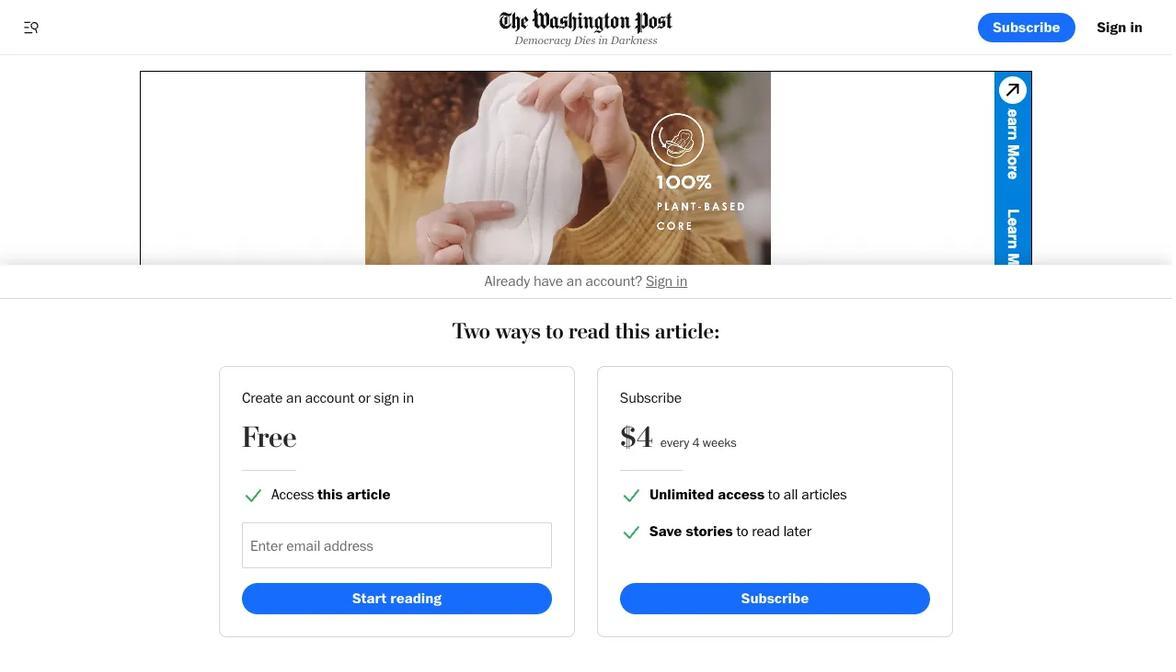 Task type: locate. For each thing, give the bounding box(es) containing it.
sign right account?
[[646, 272, 673, 290]]

sign
[[374, 390, 400, 407]]

democracy left dies
[[515, 34, 572, 47]]

in inside the democracy in america link
[[516, 331, 527, 348]]

darkness
[[611, 34, 658, 47]]

start
[[353, 590, 387, 607]]

read down already have an account? sign in
[[569, 318, 610, 345]]

to right ways
[[546, 318, 564, 345]]

to
[[546, 318, 564, 345], [768, 486, 781, 503], [737, 522, 749, 540]]

0 horizontal spatial read
[[569, 318, 610, 345]]

1 vertical spatial this
[[318, 486, 343, 503]]

16,
[[118, 589, 134, 604]]

to for ways
[[546, 318, 564, 345]]

sign inside primary "element"
[[1098, 18, 1127, 35]]

2 vertical spatial subscribe
[[742, 590, 809, 607]]

start reading
[[353, 590, 442, 607]]

democracy dies in darkness
[[515, 34, 658, 47]]

reading
[[390, 590, 442, 607]]

unlimited
[[650, 486, 714, 503]]

1 vertical spatial to
[[768, 486, 781, 503]]

philip
[[196, 540, 230, 557]]

0 vertical spatial sign
[[1098, 18, 1127, 35]]

democracy
[[515, 34, 572, 47], [443, 331, 512, 348]]

0 vertical spatial to
[[546, 318, 564, 345]]

at
[[170, 589, 181, 604]]

sign right subscribe link
[[1098, 18, 1127, 35]]

democracy inside primary "element"
[[515, 34, 572, 47]]

0 vertical spatial read
[[569, 318, 610, 345]]

$4 every 4 weeks
[[620, 421, 737, 457]]

democracy for democracy dies in darkness
[[515, 34, 572, 47]]

stories
[[686, 522, 733, 540]]

an
[[567, 272, 583, 290], [286, 390, 302, 407]]

sign in button
[[646, 272, 688, 290]]

0 vertical spatial subscribe
[[993, 18, 1061, 35]]

elon musk, tiktok and the social media ownership problem
[[59, 403, 927, 522]]

to right stories
[[737, 522, 749, 540]]

in
[[1131, 18, 1143, 35], [599, 34, 608, 47], [677, 272, 688, 290], [516, 331, 527, 348], [403, 390, 414, 407]]

1 vertical spatial subscribe
[[620, 390, 682, 407]]

1 horizontal spatial to
[[737, 522, 749, 540]]

subscribe for subscribe link
[[993, 18, 1061, 35]]

2 vertical spatial to
[[737, 522, 749, 540]]

this left 2024
[[615, 318, 650, 345]]

1 horizontal spatial read
[[752, 522, 780, 540]]

to left all on the bottom right of the page
[[768, 486, 781, 503]]

an right the have
[[567, 272, 583, 290]]

search and browse sections image
[[22, 18, 41, 36]]

this right access
[[318, 486, 343, 503]]

account?
[[586, 272, 643, 290]]

1 horizontal spatial subscribe
[[742, 590, 809, 607]]

the washington post homepage. image
[[500, 9, 673, 35]]

ownership
[[59, 460, 288, 522]]

1 vertical spatial democracy
[[443, 331, 512, 348]]

social
[[657, 403, 781, 465]]

0 horizontal spatial an
[[286, 390, 302, 407]]

have
[[534, 272, 563, 290]]

1 horizontal spatial this
[[615, 318, 650, 345]]

read left 'later'
[[752, 522, 780, 540]]

0 horizontal spatial subscribe
[[620, 390, 682, 407]]

1 vertical spatial sign
[[646, 272, 673, 290]]

4
[[693, 436, 700, 450]]

$4
[[620, 421, 653, 457]]

or
[[358, 390, 371, 407]]

subscribe
[[993, 18, 1061, 35], [620, 390, 682, 407], [742, 590, 809, 607]]

create an account or sign in
[[242, 390, 414, 407]]

columnist
[[174, 563, 227, 578]]

None text field
[[243, 523, 551, 568]]

1 horizontal spatial sign
[[1098, 18, 1127, 35]]

0 horizontal spatial democracy
[[443, 331, 512, 348]]

0 vertical spatial democracy
[[515, 34, 572, 47]]

sign in link
[[1083, 12, 1158, 42]]

this
[[615, 318, 650, 345], [318, 486, 343, 503]]

tiktok
[[317, 403, 471, 465]]

sign
[[1098, 18, 1127, 35], [646, 272, 673, 290]]

tagline, democracy dies in darkness element
[[500, 34, 673, 47]]

0 horizontal spatial this
[[318, 486, 343, 503]]

already
[[485, 272, 530, 290]]

1 horizontal spatial an
[[567, 272, 583, 290]]

access
[[718, 486, 765, 503]]

and
[[482, 403, 564, 465]]

1 vertical spatial read
[[752, 522, 780, 540]]

media
[[793, 403, 927, 465]]

access
[[272, 486, 314, 503]]

subscribe inside button
[[742, 590, 809, 607]]

unlimited access to all articles
[[650, 486, 847, 503]]

0 horizontal spatial sign
[[646, 272, 673, 290]]

0 horizontal spatial to
[[546, 318, 564, 345]]

an right the create
[[286, 390, 302, 407]]

already have an account? sign in
[[485, 272, 688, 290]]

subscribe for subscribe button
[[742, 590, 809, 607]]

save stories to read later
[[650, 522, 812, 540]]

in inside sign in link
[[1131, 18, 1143, 35]]

advertisement region
[[140, 70, 1033, 301], [838, 636, 1114, 664]]

democracy down already
[[443, 331, 512, 348]]

2 horizontal spatial to
[[768, 486, 781, 503]]

philip bump national columnist
[[125, 540, 270, 578]]

1 horizontal spatial democracy
[[515, 34, 572, 47]]

read
[[569, 318, 610, 345], [752, 522, 780, 540]]

subscribe inside primary "element"
[[993, 18, 1061, 35]]

2 horizontal spatial subscribe
[[993, 18, 1061, 35]]



Task type: vqa. For each thing, say whether or not it's contained in the screenshot.
News link
no



Task type: describe. For each thing, give the bounding box(es) containing it.
subscribe link
[[979, 12, 1076, 42]]

0 vertical spatial an
[[567, 272, 583, 290]]

create
[[242, 390, 283, 407]]

problem
[[300, 460, 483, 522]]

election 2024 link
[[603, 316, 690, 365]]

article:
[[655, 318, 720, 345]]

to for access
[[768, 486, 781, 503]]

election 2024
[[603, 331, 690, 348]]

access this article
[[272, 486, 391, 503]]

dies
[[574, 34, 596, 47]]

1 vertical spatial advertisement region
[[838, 636, 1114, 664]]

bump
[[234, 540, 270, 557]]

1:02
[[184, 589, 208, 604]]

2024
[[656, 331, 690, 348]]

democracy dies in darkness link
[[500, 9, 673, 47]]

0 vertical spatial advertisement region
[[140, 70, 1033, 301]]

democracy for democracy in america
[[443, 331, 512, 348]]

subscribe button
[[620, 583, 931, 614]]

in inside democracy dies in darkness link
[[599, 34, 608, 47]]

account
[[305, 390, 355, 407]]

democracy in america link
[[443, 316, 581, 365]]

every
[[661, 436, 690, 450]]

0 vertical spatial this
[[615, 318, 650, 345]]

2023
[[137, 589, 167, 604]]

democracy in america
[[443, 331, 581, 348]]

national
[[125, 563, 171, 578]]

election
[[603, 331, 652, 348]]

the
[[576, 403, 645, 465]]

two
[[452, 318, 490, 345]]

read for later
[[752, 522, 780, 540]]

free
[[242, 421, 297, 457]]

november
[[59, 589, 115, 604]]

musk,
[[171, 403, 305, 465]]

p.m.
[[211, 589, 235, 604]]

weeks
[[703, 436, 737, 450]]

article
[[347, 486, 391, 503]]

america
[[530, 331, 581, 348]]

save
[[650, 522, 682, 540]]

all
[[784, 486, 799, 503]]

primary element
[[0, 0, 1173, 55]]

to for stories
[[737, 522, 749, 540]]

1 vertical spatial an
[[286, 390, 302, 407]]

ways
[[496, 318, 541, 345]]

articles
[[802, 486, 847, 503]]

elon
[[59, 403, 159, 465]]

later
[[784, 522, 812, 540]]

two ways to read this article:
[[452, 318, 720, 345]]

sign in
[[1098, 18, 1143, 35]]

philip bump link
[[196, 540, 270, 557]]

november 16, 2023 at 1:02 p.m. est
[[59, 589, 258, 604]]

est
[[238, 589, 258, 604]]

start reading button
[[242, 583, 552, 614]]

read for this
[[569, 318, 610, 345]]



